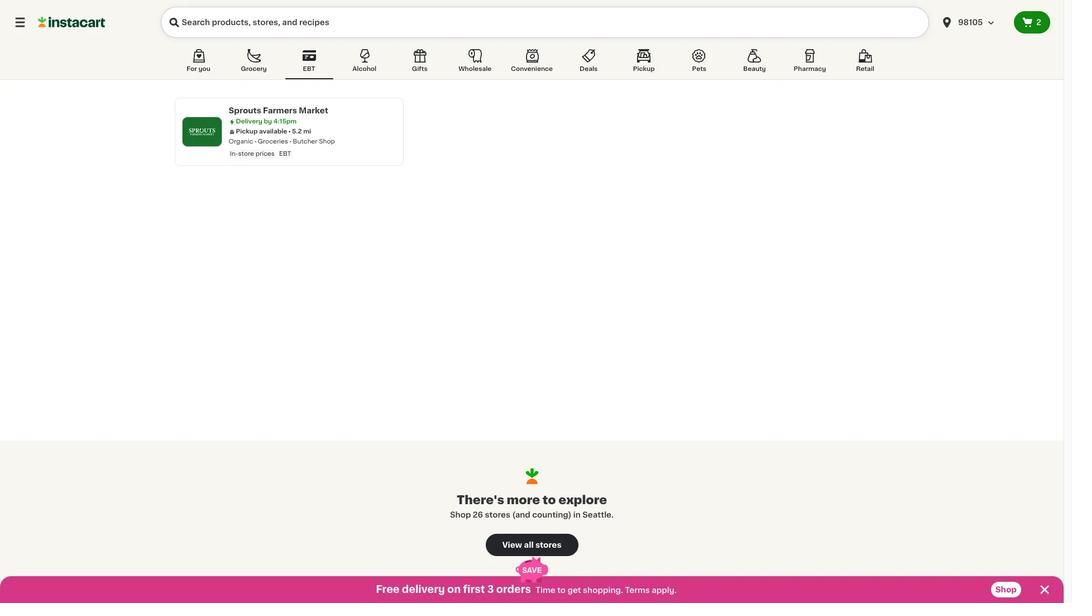 Task type: locate. For each thing, give the bounding box(es) containing it.
shop left 26
[[450, 511, 471, 519]]

market
[[299, 107, 328, 115]]

all
[[524, 541, 534, 549]]

ebt
[[303, 66, 315, 72], [279, 151, 291, 157]]

convenience button
[[507, 47, 558, 79]]

shop left close 'image'
[[996, 586, 1017, 594]]

mi
[[303, 128, 311, 135]]

pickup down delivery
[[236, 128, 258, 135]]

pickup available
[[236, 128, 287, 135]]

ebt up "market"
[[303, 66, 315, 72]]

98105
[[959, 18, 983, 26]]

to inside free delivery on first 3 orders time to get shopping. terms apply.
[[558, 587, 566, 594]]

shop right butcher
[[319, 139, 335, 145]]

1 vertical spatial to
[[558, 587, 566, 594]]

(and
[[512, 511, 531, 519]]

gifts
[[412, 66, 428, 72]]

pickup
[[633, 66, 655, 72], [236, 128, 258, 135]]

stores right all
[[536, 541, 562, 549]]

shop
[[319, 139, 335, 145], [450, 511, 471, 519], [996, 586, 1017, 594]]

seattle.
[[583, 511, 614, 519]]

prices
[[256, 151, 275, 157]]

pickup for pickup
[[633, 66, 655, 72]]

pickup inside pickup button
[[633, 66, 655, 72]]

beauty
[[744, 66, 766, 72]]

pickup left the pets
[[633, 66, 655, 72]]

grocery button
[[230, 47, 278, 79]]

Search field
[[161, 7, 930, 38]]

1 horizontal spatial pickup
[[633, 66, 655, 72]]

ebt inside button
[[303, 66, 315, 72]]

you
[[199, 66, 211, 72]]

sprouts farmers market logo image
[[187, 117, 216, 146]]

counting)
[[532, 511, 572, 519]]

0 horizontal spatial to
[[543, 494, 556, 506]]

shop inside there's more to explore shop 26 stores (and counting) in seattle.
[[450, 511, 471, 519]]

to
[[543, 494, 556, 506], [558, 587, 566, 594]]

stores right 26
[[485, 511, 511, 519]]

0 horizontal spatial shop
[[319, 139, 335, 145]]

5.2
[[292, 128, 302, 135]]

available
[[259, 128, 287, 135]]

1 vertical spatial ebt
[[279, 151, 291, 157]]

explore
[[559, 494, 607, 506]]

beauty button
[[731, 47, 779, 79]]

None search field
[[161, 7, 930, 38]]

in
[[574, 511, 581, 519]]

2 horizontal spatial shop
[[996, 586, 1017, 594]]

organic
[[229, 139, 253, 145]]

farmers
[[263, 107, 297, 115]]

pickup for pickup available
[[236, 128, 258, 135]]

4:15pm
[[274, 118, 297, 125]]

2 vertical spatial shop
[[996, 586, 1017, 594]]

organic groceries butcher shop
[[229, 139, 335, 145]]

0 horizontal spatial pickup
[[236, 128, 258, 135]]

3
[[488, 585, 494, 595]]

0 vertical spatial pickup
[[633, 66, 655, 72]]

retail button
[[842, 47, 890, 79]]

1 vertical spatial pickup
[[236, 128, 258, 135]]

pets
[[692, 66, 707, 72]]

pharmacy
[[794, 66, 826, 72]]

groceries
[[258, 139, 288, 145]]

0 horizontal spatial stores
[[485, 511, 511, 519]]

free delivery on first 3 orders time to get shopping. terms apply.
[[376, 585, 677, 595]]

view all stores link
[[486, 534, 578, 556]]

to up counting)
[[543, 494, 556, 506]]

there's
[[457, 494, 504, 506]]

there's more to explore shop 26 stores (and counting) in seattle.
[[450, 494, 614, 519]]

delivery
[[236, 118, 262, 125]]

1 horizontal spatial ebt
[[303, 66, 315, 72]]

98105 button
[[934, 7, 1015, 38], [941, 7, 1008, 38]]

0 vertical spatial ebt
[[303, 66, 315, 72]]

0 vertical spatial stores
[[485, 511, 511, 519]]

butcher
[[293, 139, 318, 145]]

to left get
[[558, 587, 566, 594]]

ebt button
[[285, 47, 333, 79]]

ebt down organic groceries butcher shop
[[279, 151, 291, 157]]

view all stores
[[502, 541, 562, 549]]

1 horizontal spatial stores
[[536, 541, 562, 549]]

shop button
[[991, 582, 1022, 598]]

1 vertical spatial shop
[[450, 511, 471, 519]]

1 vertical spatial stores
[[536, 541, 562, 549]]

sprouts farmers market
[[229, 107, 328, 115]]

on
[[447, 585, 461, 595]]

close image
[[1039, 583, 1052, 597]]

deals button
[[565, 47, 613, 79]]

1 horizontal spatial shop
[[450, 511, 471, 519]]

stores
[[485, 511, 511, 519], [536, 541, 562, 549]]

wholesale button
[[451, 47, 499, 79]]

2 button
[[1015, 11, 1051, 34]]

1 horizontal spatial to
[[558, 587, 566, 594]]

stores inside there's more to explore shop 26 stores (and counting) in seattle.
[[485, 511, 511, 519]]

0 vertical spatial to
[[543, 494, 556, 506]]

convenience
[[511, 66, 553, 72]]

0 vertical spatial shop
[[319, 139, 335, 145]]

in-store prices ebt
[[230, 151, 291, 157]]



Task type: describe. For each thing, give the bounding box(es) containing it.
gifts button
[[396, 47, 444, 79]]

store
[[238, 151, 254, 157]]

26
[[473, 511, 483, 519]]

for you
[[187, 66, 211, 72]]

1 98105 button from the left
[[934, 7, 1015, 38]]

apply.
[[652, 587, 677, 594]]

deals
[[580, 66, 598, 72]]

shop inside button
[[996, 586, 1017, 594]]

pharmacy button
[[786, 47, 834, 79]]

alcohol button
[[341, 47, 389, 79]]

alcohol
[[353, 66, 377, 72]]

sprouts
[[229, 107, 261, 115]]

retail
[[857, 66, 875, 72]]

free
[[376, 585, 400, 595]]

shopping.
[[583, 587, 623, 594]]

grocery
[[241, 66, 267, 72]]

time
[[536, 587, 556, 594]]

more
[[507, 494, 540, 506]]

to inside there's more to explore shop 26 stores (and counting) in seattle.
[[543, 494, 556, 506]]

in-
[[230, 151, 238, 157]]

delivery by 4:15pm
[[236, 118, 297, 125]]

2 98105 button from the left
[[941, 7, 1008, 38]]

2
[[1037, 18, 1042, 26]]

save image
[[516, 557, 549, 583]]

orders
[[497, 585, 531, 595]]

wholesale
[[459, 66, 492, 72]]

terms
[[625, 587, 650, 594]]

view
[[502, 541, 522, 549]]

instacart image
[[38, 16, 105, 29]]

shop categories tab list
[[175, 47, 890, 79]]

for you button
[[175, 47, 223, 79]]

pickup button
[[620, 47, 668, 79]]

view all stores button
[[486, 534, 578, 556]]

stores inside button
[[536, 541, 562, 549]]

get
[[568, 587, 581, 594]]

0 horizontal spatial ebt
[[279, 151, 291, 157]]

for
[[187, 66, 197, 72]]

pets button
[[676, 47, 724, 79]]

by
[[264, 118, 272, 125]]

delivery
[[402, 585, 445, 595]]

first
[[463, 585, 485, 595]]

5.2 mi
[[292, 128, 311, 135]]



Task type: vqa. For each thing, say whether or not it's contained in the screenshot.
qualify.
no



